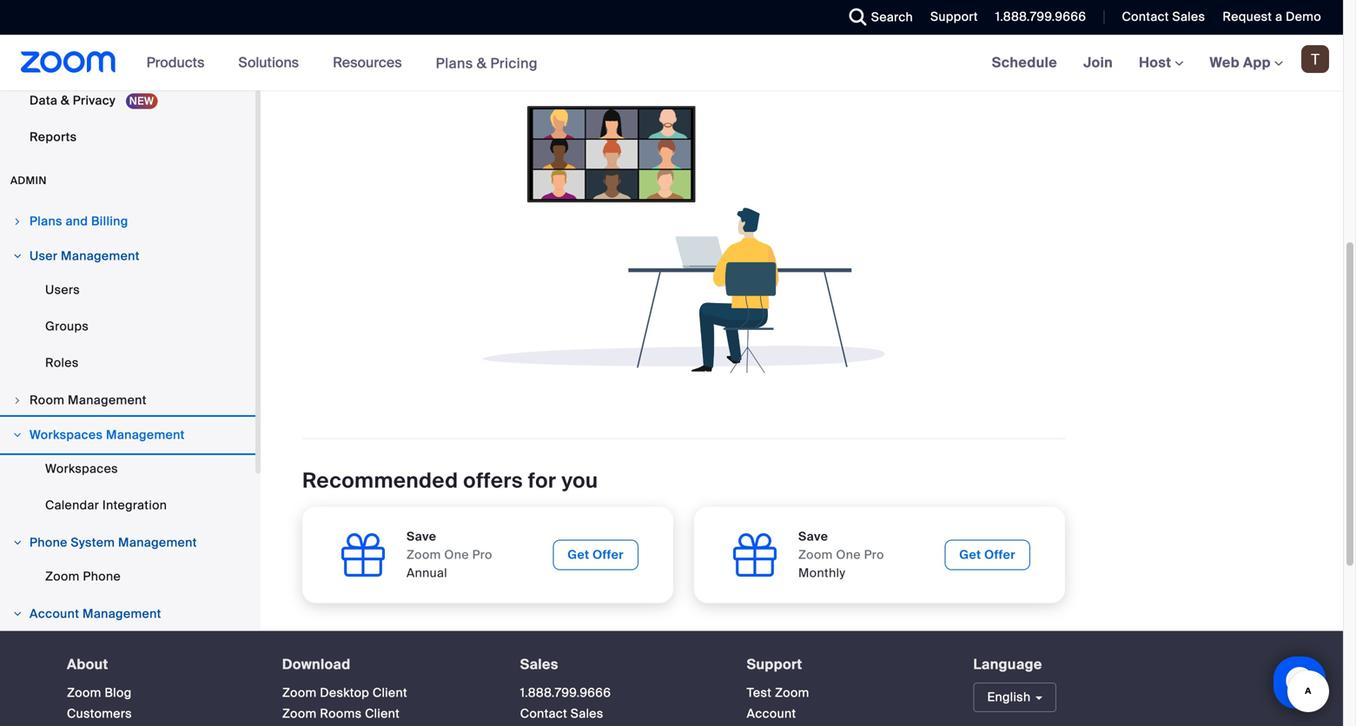 Task type: locate. For each thing, give the bounding box(es) containing it.
scheduler link
[[0, 10, 255, 45]]

1.888.799.9666 up schedule link
[[996, 9, 1086, 25]]

zoom inside zoom blog customers
[[67, 685, 101, 701]]

1 horizontal spatial gift_blueicon image
[[729, 529, 781, 581]]

zoom desktop client zoom rooms client
[[282, 685, 407, 722]]

support right the search
[[931, 9, 978, 25]]

save inside save zoom one pro monthly
[[798, 529, 828, 545]]

1 horizontal spatial get offer
[[959, 547, 1016, 563]]

sales inside 1.888.799.9666 contact sales
[[571, 706, 604, 722]]

0 horizontal spatial get offer button
[[553, 540, 639, 570]]

right image for phone system management
[[12, 538, 23, 548]]

offers
[[463, 468, 523, 494]]

workspaces down room
[[30, 427, 103, 443]]

0 vertical spatial &
[[477, 54, 487, 72]]

sales down 1.888.799.9666 link
[[571, 706, 604, 722]]

1.888.799.9666 button up schedule
[[983, 0, 1091, 35]]

0 horizontal spatial offer
[[593, 547, 624, 563]]

users
[[45, 282, 80, 298]]

client right desktop at bottom
[[373, 685, 407, 701]]

pro for save zoom one pro annual
[[472, 547, 493, 563]]

plans inside product information navigation
[[436, 54, 473, 72]]

about
[[67, 656, 108, 674]]

0 vertical spatial workspaces
[[30, 427, 103, 443]]

management down billing
[[61, 248, 140, 264]]

0 vertical spatial plans
[[436, 54, 473, 72]]

english
[[987, 690, 1031, 706]]

client right rooms
[[365, 706, 400, 722]]

management for account management
[[83, 606, 161, 622]]

management inside 'menu item'
[[83, 606, 161, 622]]

data & privacy link
[[0, 83, 255, 118]]

1 horizontal spatial offer
[[985, 547, 1016, 563]]

1 vertical spatial account
[[45, 640, 95, 656]]

phone down calendar
[[30, 535, 68, 551]]

contact up 'host'
[[1122, 9, 1169, 25]]

one inside save zoom one pro monthly
[[836, 547, 861, 563]]

admin menu menu
[[0, 205, 255, 726]]

management for room management
[[68, 392, 147, 408]]

1 vertical spatial plans
[[30, 213, 62, 229]]

1 vertical spatial workspaces
[[45, 461, 118, 477]]

admin
[[10, 174, 47, 187]]

recommended offers for you
[[302, 468, 598, 494]]

1 gift_blueicon image from the left
[[337, 529, 389, 581]]

1 get from the left
[[568, 547, 590, 563]]

right image for workspaces management
[[12, 430, 23, 441]]

0 horizontal spatial &
[[61, 93, 70, 109]]

zoom down system
[[45, 569, 80, 585]]

account down zoom phone
[[30, 606, 79, 622]]

2 right image from the top
[[12, 395, 23, 406]]

2 vertical spatial sales
[[571, 706, 604, 722]]

0 horizontal spatial sales
[[520, 656, 558, 674]]

account profile
[[45, 640, 136, 656]]

room management menu item
[[0, 384, 255, 417]]

pricing
[[490, 54, 538, 72]]

& for plans
[[477, 54, 487, 72]]

banner
[[0, 35, 1343, 92]]

user management menu item
[[0, 240, 255, 273]]

1 vertical spatial phone
[[83, 569, 121, 585]]

0 horizontal spatial gift_blueicon image
[[337, 529, 389, 581]]

workspaces for workspaces
[[45, 461, 118, 477]]

workspaces up calendar
[[45, 461, 118, 477]]

one for annual
[[444, 547, 469, 563]]

0 horizontal spatial 1.888.799.9666
[[520, 685, 611, 701]]

1 horizontal spatial get offer button
[[945, 540, 1030, 570]]

0 horizontal spatial support
[[747, 656, 802, 674]]

2 horizontal spatial sales
[[1173, 9, 1205, 25]]

support link
[[918, 0, 983, 35], [931, 9, 978, 25], [747, 656, 802, 674]]

save for save zoom one pro annual
[[407, 529, 437, 545]]

phone system management
[[30, 535, 197, 551]]

right image inside "workspaces management" menu item
[[12, 430, 23, 441]]

1.888.799.9666 inside button
[[996, 9, 1086, 25]]

right image inside room management menu item
[[12, 395, 23, 406]]

contact down 1.888.799.9666 link
[[520, 706, 567, 722]]

0 horizontal spatial save
[[407, 529, 437, 545]]

plans & pricing link
[[436, 54, 538, 72], [436, 54, 538, 72]]

download
[[282, 656, 351, 674]]

0 horizontal spatial phone
[[30, 535, 68, 551]]

plans and billing
[[30, 213, 128, 229]]

contact inside 1.888.799.9666 contact sales
[[520, 706, 567, 722]]

client
[[373, 685, 407, 701], [365, 706, 400, 722]]

pro inside save zoom one pro monthly
[[864, 547, 884, 563]]

2 gift_blueicon image from the left
[[729, 529, 781, 581]]

1 vertical spatial contact
[[520, 706, 567, 722]]

scheduler
[[30, 20, 91, 36]]

1.888.799.9666 down sales link
[[520, 685, 611, 701]]

billing
[[91, 213, 128, 229]]

1 horizontal spatial one
[[836, 547, 861, 563]]

roles
[[45, 355, 79, 371]]

save zoom one pro monthly
[[798, 529, 884, 581]]

request a demo link
[[1210, 0, 1343, 35], [1223, 9, 1322, 25]]

zoom up "customers" link
[[67, 685, 101, 701]]

groups link
[[0, 309, 255, 344]]

& left pricing
[[477, 54, 487, 72]]

sales up 1.888.799.9666 link
[[520, 656, 558, 674]]

right image
[[12, 216, 23, 227], [12, 395, 23, 406], [12, 430, 23, 441], [12, 538, 23, 548], [12, 609, 23, 620]]

for
[[528, 468, 556, 494]]

account management menu item
[[0, 598, 255, 631]]

one
[[444, 547, 469, 563], [836, 547, 861, 563]]

reports link
[[0, 120, 255, 155]]

& inside the personal menu menu
[[61, 93, 70, 109]]

gift_blueicon image left the 'monthly'
[[729, 529, 781, 581]]

account inside test zoom account
[[747, 706, 796, 722]]

save up annual
[[407, 529, 437, 545]]

1 vertical spatial 1.888.799.9666
[[520, 685, 611, 701]]

1 right image from the top
[[12, 216, 23, 227]]

account
[[30, 606, 79, 622], [45, 640, 95, 656], [747, 706, 796, 722]]

zoom up annual
[[407, 547, 441, 563]]

1 get offer from the left
[[568, 547, 624, 563]]

& inside product information navigation
[[477, 54, 487, 72]]

2 vertical spatial account
[[747, 706, 796, 722]]

workspaces
[[30, 427, 103, 443], [45, 461, 118, 477]]

&
[[477, 54, 487, 72], [61, 93, 70, 109]]

phone system management menu item
[[0, 527, 255, 560]]

4 right image from the top
[[12, 538, 23, 548]]

support up 'test zoom' link
[[747, 656, 802, 674]]

host button
[[1139, 53, 1184, 72]]

gift_blueicon image
[[337, 529, 389, 581], [729, 529, 781, 581]]

1 horizontal spatial plans
[[436, 54, 473, 72]]

1 vertical spatial support
[[747, 656, 802, 674]]

sales
[[1173, 9, 1205, 25], [520, 656, 558, 674], [571, 706, 604, 722]]

account down account management
[[45, 640, 95, 656]]

right image inside plans and billing menu item
[[12, 216, 23, 227]]

0 vertical spatial contact
[[1122, 9, 1169, 25]]

settings
[[30, 56, 80, 72]]

get offer
[[568, 547, 624, 563], [959, 547, 1016, 563]]

roles link
[[0, 346, 255, 381]]

0 horizontal spatial contact
[[520, 706, 567, 722]]

2 get offer from the left
[[959, 547, 1016, 563]]

blog
[[105, 685, 132, 701]]

plans left and
[[30, 213, 62, 229]]

1 get offer button from the left
[[553, 540, 639, 570]]

user management
[[30, 248, 140, 264]]

0 horizontal spatial get offer
[[568, 547, 624, 563]]

2 offer from the left
[[985, 547, 1016, 563]]

phone down system
[[83, 569, 121, 585]]

0 horizontal spatial get
[[568, 547, 590, 563]]

workspaces inside menu
[[45, 461, 118, 477]]

phone
[[30, 535, 68, 551], [83, 569, 121, 585]]

1 vertical spatial &
[[61, 93, 70, 109]]

pro inside save zoom one pro annual
[[472, 547, 493, 563]]

join link
[[1071, 35, 1126, 90]]

0 vertical spatial support
[[931, 9, 978, 25]]

& right data in the left top of the page
[[61, 93, 70, 109]]

1 horizontal spatial save
[[798, 529, 828, 545]]

zoom inside save zoom one pro monthly
[[798, 547, 833, 563]]

1 vertical spatial sales
[[520, 656, 558, 674]]

web app
[[1210, 53, 1271, 72]]

a
[[1276, 9, 1283, 25]]

1.888.799.9666 button
[[983, 0, 1091, 35], [996, 9, 1086, 25]]

one up annual
[[444, 547, 469, 563]]

2 get from the left
[[959, 547, 981, 563]]

workspaces for workspaces management
[[30, 427, 103, 443]]

0 vertical spatial account
[[30, 606, 79, 622]]

get
[[568, 547, 590, 563], [959, 547, 981, 563]]

management up workspaces management
[[68, 392, 147, 408]]

account inside 'menu item'
[[30, 606, 79, 622]]

1 horizontal spatial &
[[477, 54, 487, 72]]

account down 'test zoom' link
[[747, 706, 796, 722]]

1 pro from the left
[[472, 547, 493, 563]]

save inside save zoom one pro annual
[[407, 529, 437, 545]]

zoom left rooms
[[282, 706, 317, 722]]

2 get offer button from the left
[[945, 540, 1030, 570]]

0 vertical spatial phone
[[30, 535, 68, 551]]

zoom
[[407, 547, 441, 563], [798, 547, 833, 563], [45, 569, 80, 585], [67, 685, 101, 701], [282, 685, 317, 701], [775, 685, 810, 701], [282, 706, 317, 722]]

save for save zoom one pro monthly
[[798, 529, 828, 545]]

1 one from the left
[[444, 547, 469, 563]]

1 horizontal spatial contact
[[1122, 9, 1169, 25]]

5 right image from the top
[[12, 609, 23, 620]]

room
[[30, 392, 65, 408]]

plans left pricing
[[436, 54, 473, 72]]

zoom blog link
[[67, 685, 132, 701]]

1 horizontal spatial phone
[[83, 569, 121, 585]]

plans inside menu item
[[30, 213, 62, 229]]

language
[[974, 656, 1042, 674]]

0 horizontal spatial one
[[444, 547, 469, 563]]

plans for plans and billing
[[30, 213, 62, 229]]

search
[[871, 9, 913, 25]]

0 vertical spatial 1.888.799.9666
[[996, 9, 1086, 25]]

system
[[71, 535, 115, 551]]

integration
[[102, 497, 167, 514]]

one inside save zoom one pro annual
[[444, 547, 469, 563]]

management up 'workspaces' link in the bottom left of the page
[[106, 427, 185, 443]]

gift_blueicon image left annual
[[337, 529, 389, 581]]

2 pro from the left
[[864, 547, 884, 563]]

management up the profile
[[83, 606, 161, 622]]

support
[[931, 9, 978, 25], [747, 656, 802, 674]]

get offer button
[[553, 540, 639, 570], [945, 540, 1030, 570]]

1 horizontal spatial sales
[[571, 706, 604, 722]]

zoom up the 'monthly'
[[798, 547, 833, 563]]

zoom up account link in the right bottom of the page
[[775, 685, 810, 701]]

save up the 'monthly'
[[798, 529, 828, 545]]

side navigation navigation
[[0, 0, 261, 726]]

1.888.799.9666 contact sales
[[520, 685, 611, 722]]

app
[[1243, 53, 1271, 72]]

2 save from the left
[[798, 529, 828, 545]]

0 horizontal spatial pro
[[472, 547, 493, 563]]

1 horizontal spatial pro
[[864, 547, 884, 563]]

1 save from the left
[[407, 529, 437, 545]]

one up the 'monthly'
[[836, 547, 861, 563]]

2 one from the left
[[836, 547, 861, 563]]

gift_blueicon image for annual
[[337, 529, 389, 581]]

plans and billing menu item
[[0, 205, 255, 238]]

offer for save zoom one pro monthly
[[985, 547, 1016, 563]]

plans
[[436, 54, 473, 72], [30, 213, 62, 229]]

3 right image from the top
[[12, 430, 23, 441]]

right image inside phone system management menu item
[[12, 538, 23, 548]]

download link
[[282, 656, 351, 674]]

sales up host dropdown button at the right of page
[[1173, 9, 1205, 25]]

1 offer from the left
[[593, 547, 624, 563]]

workspaces inside menu item
[[30, 427, 103, 443]]

0 horizontal spatial plans
[[30, 213, 62, 229]]

right image inside account management 'menu item'
[[12, 609, 23, 620]]

1 horizontal spatial get
[[959, 547, 981, 563]]

contact
[[1122, 9, 1169, 25], [520, 706, 567, 722]]

1 horizontal spatial 1.888.799.9666
[[996, 9, 1086, 25]]



Task type: describe. For each thing, give the bounding box(es) containing it.
request a demo
[[1223, 9, 1322, 25]]

products
[[146, 53, 205, 72]]

get offer for save zoom one pro monthly
[[959, 547, 1016, 563]]

data & privacy
[[30, 93, 119, 109]]

zoom inside admin menu "menu"
[[45, 569, 80, 585]]

1.888.799.9666 for 1.888.799.9666
[[996, 9, 1086, 25]]

save zoom one pro annual
[[407, 529, 493, 581]]

workspaces link
[[0, 452, 255, 487]]

workspaces management
[[30, 427, 185, 443]]

web app button
[[1210, 53, 1283, 72]]

english button
[[974, 683, 1057, 713]]

about link
[[67, 656, 108, 674]]

groups
[[45, 318, 89, 335]]

plans for plans & pricing
[[436, 54, 473, 72]]

phone inside menu item
[[30, 535, 68, 551]]

calendar integration link
[[0, 488, 255, 523]]

right image for room management
[[12, 395, 23, 406]]

recommended
[[302, 468, 458, 494]]

get for save zoom one pro monthly
[[959, 547, 981, 563]]

0 vertical spatial sales
[[1173, 9, 1205, 25]]

account link
[[747, 706, 796, 722]]

zoom rooms client link
[[282, 706, 400, 722]]

demo
[[1286, 9, 1322, 25]]

zoom phone
[[45, 569, 121, 585]]

you
[[561, 468, 598, 494]]

resources button
[[333, 35, 410, 90]]

gift_blueicon image for monthly
[[729, 529, 781, 581]]

calendar integration
[[45, 497, 167, 514]]

meetings navigation
[[979, 35, 1343, 92]]

zoom down "download"
[[282, 685, 317, 701]]

rooms
[[320, 706, 362, 722]]

contact sales
[[1122, 9, 1205, 25]]

personal menu menu
[[0, 0, 255, 156]]

right image for account management
[[12, 609, 23, 620]]

get offer button for save zoom one pro annual
[[553, 540, 639, 570]]

calendar
[[45, 497, 99, 514]]

host
[[1139, 53, 1175, 72]]

one for monthly
[[836, 547, 861, 563]]

management down integration
[[118, 535, 197, 551]]

join
[[1084, 53, 1113, 72]]

search button
[[836, 0, 918, 35]]

management for user management
[[61, 248, 140, 264]]

management for workspaces management
[[106, 427, 185, 443]]

right image for plans and billing
[[12, 216, 23, 227]]

0 vertical spatial client
[[373, 685, 407, 701]]

solutions
[[238, 53, 299, 72]]

& for data
[[61, 93, 70, 109]]

zoom inside save zoom one pro annual
[[407, 547, 441, 563]]

zoom desktop client link
[[282, 685, 407, 701]]

test
[[747, 685, 772, 701]]

web
[[1210, 53, 1240, 72]]

1.888.799.9666 for 1.888.799.9666 contact sales
[[520, 685, 611, 701]]

profile
[[98, 640, 136, 656]]

offer for save zoom one pro annual
[[593, 547, 624, 563]]

1 vertical spatial client
[[365, 706, 400, 722]]

get for save zoom one pro annual
[[568, 547, 590, 563]]

schedule link
[[979, 35, 1071, 90]]

get offer for save zoom one pro annual
[[568, 547, 624, 563]]

settings link
[[0, 47, 255, 82]]

get offer button for save zoom one pro monthly
[[945, 540, 1030, 570]]

user
[[30, 248, 58, 264]]

request
[[1223, 9, 1272, 25]]

account for account profile
[[45, 640, 95, 656]]

right image
[[12, 251, 23, 262]]

reports
[[30, 129, 77, 145]]

zoom phone link
[[0, 560, 255, 594]]

room management
[[30, 392, 147, 408]]

zoom blog customers
[[67, 685, 132, 722]]

zoom inside test zoom account
[[775, 685, 810, 701]]

schedule
[[992, 53, 1057, 72]]

annual
[[407, 565, 447, 581]]

resources
[[333, 53, 402, 72]]

account management
[[30, 606, 161, 622]]

customers link
[[67, 706, 132, 722]]

sales link
[[520, 656, 558, 674]]

data
[[30, 93, 58, 109]]

banner containing products
[[0, 35, 1343, 92]]

and
[[66, 213, 88, 229]]

users link
[[0, 273, 255, 308]]

privacy
[[73, 93, 116, 109]]

account profile link
[[0, 631, 255, 666]]

profile picture image
[[1302, 45, 1329, 73]]

customers
[[67, 706, 132, 722]]

products button
[[146, 35, 212, 90]]

desktop
[[320, 685, 369, 701]]

1.888.799.9666 link
[[520, 685, 611, 701]]

test zoom link
[[747, 685, 810, 701]]

pro for save zoom one pro monthly
[[864, 547, 884, 563]]

user management menu
[[0, 273, 255, 382]]

solutions button
[[238, 35, 307, 90]]

workspaces management menu
[[0, 452, 255, 525]]

workspaces management menu item
[[0, 419, 255, 452]]

monthly
[[798, 565, 846, 581]]

account for account management
[[30, 606, 79, 622]]

test zoom account
[[747, 685, 810, 722]]

product information navigation
[[133, 35, 551, 92]]

zoom logo image
[[21, 51, 116, 73]]

1 horizontal spatial support
[[931, 9, 978, 25]]

1.888.799.9666 button up schedule link
[[996, 9, 1086, 25]]

plans & pricing
[[436, 54, 538, 72]]



Task type: vqa. For each thing, say whether or not it's contained in the screenshot.
Settings link
yes



